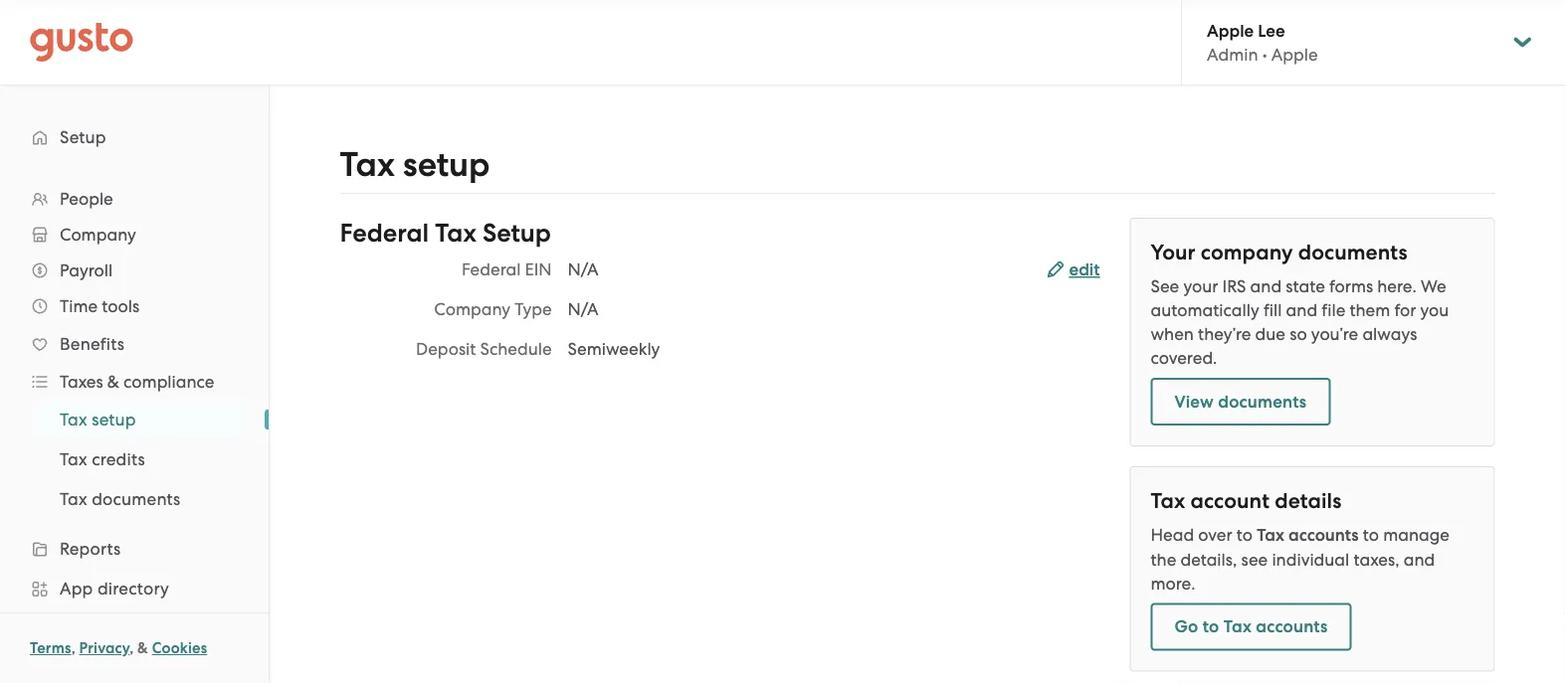 Task type: describe. For each thing, give the bounding box(es) containing it.
people
[[60, 189, 113, 209]]

app directory link
[[20, 571, 249, 607]]

tax documents link
[[36, 482, 249, 517]]

privacy link
[[79, 640, 130, 658]]

view
[[1175, 392, 1214, 412]]

company type
[[434, 300, 552, 319]]

list containing tax setup
[[0, 400, 269, 519]]

ein
[[525, 260, 552, 280]]

see
[[1241, 550, 1268, 570]]

over
[[1198, 525, 1233, 545]]

1 vertical spatial setup
[[482, 218, 551, 249]]

documents for tax documents
[[92, 490, 181, 509]]

benefits link
[[20, 326, 249, 362]]

•
[[1262, 45, 1267, 64]]

people button
[[20, 181, 249, 217]]

admin
[[1207, 45, 1258, 64]]

apple lee admin • apple
[[1207, 20, 1318, 64]]

fill
[[1264, 301, 1282, 320]]

go
[[1175, 617, 1199, 637]]

see your irs and state forms here. we automatically fill and file them for you when they're due so you're always covered.
[[1151, 277, 1449, 368]]

reports link
[[20, 531, 249, 567]]

to inside button
[[1203, 617, 1219, 637]]

app
[[60, 579, 93, 599]]

federal for federal ein
[[462, 260, 521, 280]]

when
[[1151, 324, 1194, 344]]

more.
[[1151, 574, 1196, 594]]

payroll button
[[20, 253, 249, 289]]

federal ein
[[462, 260, 552, 280]]

terms , privacy , & cookies
[[30, 640, 207, 658]]

setup inside gusto navigation element
[[60, 127, 106, 147]]

your
[[1151, 240, 1196, 265]]

see
[[1151, 277, 1179, 297]]

time
[[60, 297, 98, 316]]

manage
[[1383, 525, 1450, 545]]

due
[[1255, 324, 1286, 344]]

terms link
[[30, 640, 71, 658]]

company for company type
[[434, 300, 510, 319]]

to manage the details, see individual taxes, and more.
[[1151, 525, 1450, 594]]

edit
[[1069, 260, 1100, 280]]

taxes,
[[1354, 550, 1400, 570]]

you're
[[1311, 324, 1358, 344]]

taxes
[[60, 372, 103, 392]]

documents for view documents
[[1218, 392, 1307, 412]]

n/a for company type
[[568, 300, 599, 319]]

and inside to manage the details, see individual taxes, and more.
[[1404, 550, 1435, 570]]

them
[[1350, 301, 1390, 320]]

individual
[[1272, 550, 1350, 570]]

here.
[[1377, 277, 1417, 297]]

tools
[[102, 297, 139, 316]]

directory
[[97, 579, 169, 599]]

home image
[[30, 22, 133, 62]]

you
[[1420, 301, 1449, 320]]

2 , from the left
[[130, 640, 134, 658]]

cookies button
[[152, 637, 207, 661]]

company
[[1201, 240, 1293, 265]]

head over to tax accounts
[[1151, 525, 1359, 546]]

time tools
[[60, 297, 139, 316]]

cookies
[[152, 640, 207, 658]]

they're
[[1198, 324, 1251, 344]]

1 vertical spatial apple
[[1271, 45, 1318, 64]]

tax credits
[[60, 450, 145, 470]]

tax setup inside 'link'
[[60, 410, 136, 430]]

your company documents
[[1151, 240, 1408, 265]]



Task type: locate. For each thing, give the bounding box(es) containing it.
to inside head over to tax accounts
[[1237, 525, 1253, 545]]

tax setup link
[[36, 402, 249, 438]]

state
[[1286, 277, 1325, 297]]

company
[[60, 225, 136, 245], [434, 300, 510, 319]]

always
[[1363, 324, 1417, 344]]

, left the 'cookies'
[[130, 640, 134, 658]]

setup up federal ein at the left top of page
[[482, 218, 551, 249]]

1 horizontal spatial &
[[137, 640, 148, 658]]

1 n/a from the top
[[568, 260, 599, 280]]

to up the taxes,
[[1363, 525, 1379, 545]]

0 horizontal spatial company
[[60, 225, 136, 245]]

time tools button
[[20, 289, 249, 324]]

0 horizontal spatial ,
[[71, 640, 75, 658]]

0 vertical spatial company
[[60, 225, 136, 245]]

0 vertical spatial setup
[[60, 127, 106, 147]]

to inside to manage the details, see individual taxes, and more.
[[1363, 525, 1379, 545]]

2 n/a from the top
[[568, 300, 599, 319]]

&
[[107, 372, 119, 392], [137, 640, 148, 658]]

we
[[1421, 277, 1446, 297]]

and
[[1250, 277, 1282, 297], [1286, 301, 1318, 320], [1404, 550, 1435, 570]]

& left the 'cookies'
[[137, 640, 148, 658]]

setup link
[[20, 119, 249, 155]]

payroll
[[60, 261, 113, 281]]

edit button
[[1047, 258, 1100, 282]]

taxes & compliance button
[[20, 364, 249, 400]]

0 vertical spatial tax setup
[[340, 145, 490, 185]]

1 horizontal spatial company
[[434, 300, 510, 319]]

tax account details
[[1151, 489, 1342, 514]]

taxes & compliance
[[60, 372, 214, 392]]

company inside dropdown button
[[60, 225, 136, 245]]

1 vertical spatial &
[[137, 640, 148, 658]]

n/a for federal ein
[[568, 260, 599, 280]]

0 vertical spatial and
[[1250, 277, 1282, 297]]

documents down due
[[1218, 392, 1307, 412]]

tax setup up federal tax setup
[[340, 145, 490, 185]]

tax setup
[[340, 145, 490, 185], [60, 410, 136, 430]]

semiweekly
[[568, 339, 660, 359]]

app directory
[[60, 579, 169, 599]]

so
[[1290, 324, 1307, 344]]

to up see
[[1237, 525, 1253, 545]]

account
[[1191, 489, 1270, 514]]

and up so
[[1286, 301, 1318, 320]]

accounts
[[1289, 525, 1359, 546], [1256, 617, 1328, 637]]

0 horizontal spatial federal
[[340, 218, 429, 249]]

documents
[[1298, 240, 1408, 265], [1218, 392, 1307, 412], [92, 490, 181, 509]]

0 horizontal spatial setup
[[60, 127, 106, 147]]

n/a
[[568, 260, 599, 280], [568, 300, 599, 319]]

deposit schedule
[[416, 339, 552, 359]]

terms
[[30, 640, 71, 658]]

and up fill
[[1250, 277, 1282, 297]]

irs
[[1222, 277, 1246, 297]]

forms
[[1329, 277, 1373, 297]]

view documents link
[[1151, 378, 1331, 426]]

company down people
[[60, 225, 136, 245]]

0 vertical spatial documents
[[1298, 240, 1408, 265]]

the
[[1151, 550, 1176, 570]]

go to tax accounts
[[1175, 617, 1328, 637]]

tax
[[340, 145, 395, 185], [435, 218, 476, 249], [60, 410, 87, 430], [60, 450, 87, 470], [1151, 489, 1185, 514], [60, 490, 87, 509], [1257, 525, 1285, 546], [1224, 617, 1252, 637]]

0 horizontal spatial to
[[1203, 617, 1219, 637]]

documents down the tax credits link
[[92, 490, 181, 509]]

schedule
[[480, 339, 552, 359]]

tax inside go to tax accounts button
[[1224, 617, 1252, 637]]

1 vertical spatial accounts
[[1256, 617, 1328, 637]]

1 list from the top
[[0, 181, 269, 684]]

benefits
[[60, 334, 124, 354]]

federal for federal tax setup
[[340, 218, 429, 249]]

1 horizontal spatial apple
[[1271, 45, 1318, 64]]

1 horizontal spatial and
[[1286, 301, 1318, 320]]

company button
[[20, 217, 249, 253]]

1 horizontal spatial setup
[[403, 145, 490, 185]]

1 vertical spatial federal
[[462, 260, 521, 280]]

1 horizontal spatial setup
[[482, 218, 551, 249]]

view documents
[[1175, 392, 1307, 412]]

& right taxes
[[107, 372, 119, 392]]

compliance
[[123, 372, 214, 392]]

federal tax setup
[[340, 218, 551, 249]]

tax setup up tax credits
[[60, 410, 136, 430]]

1 vertical spatial documents
[[1218, 392, 1307, 412]]

company up deposit schedule
[[434, 300, 510, 319]]

your
[[1184, 277, 1218, 297]]

1 horizontal spatial federal
[[462, 260, 521, 280]]

2 vertical spatial documents
[[92, 490, 181, 509]]

2 horizontal spatial and
[[1404, 550, 1435, 570]]

for
[[1395, 301, 1416, 320]]

reports
[[60, 539, 121, 559]]

0 horizontal spatial apple
[[1207, 20, 1254, 41]]

setup
[[403, 145, 490, 185], [92, 410, 136, 430]]

apple up admin
[[1207, 20, 1254, 41]]

setup up people
[[60, 127, 106, 147]]

n/a right "type"
[[568, 300, 599, 319]]

1 , from the left
[[71, 640, 75, 658]]

1 vertical spatial and
[[1286, 301, 1318, 320]]

setup
[[60, 127, 106, 147], [482, 218, 551, 249]]

gusto navigation element
[[0, 86, 269, 684]]

credits
[[92, 450, 145, 470]]

federal
[[340, 218, 429, 249], [462, 260, 521, 280]]

2 horizontal spatial to
[[1363, 525, 1379, 545]]

head
[[1151, 525, 1194, 545]]

0 vertical spatial federal
[[340, 218, 429, 249]]

accounts inside button
[[1256, 617, 1328, 637]]

tax documents
[[60, 490, 181, 509]]

2 list from the top
[[0, 400, 269, 519]]

apple
[[1207, 20, 1254, 41], [1271, 45, 1318, 64]]

1 vertical spatial setup
[[92, 410, 136, 430]]

1 horizontal spatial to
[[1237, 525, 1253, 545]]

0 vertical spatial setup
[[403, 145, 490, 185]]

apple right •
[[1271, 45, 1318, 64]]

setup up federal tax setup
[[403, 145, 490, 185]]

setup up credits
[[92, 410, 136, 430]]

2 vertical spatial and
[[1404, 550, 1435, 570]]

0 horizontal spatial setup
[[92, 410, 136, 430]]

deposit
[[416, 339, 476, 359]]

1 horizontal spatial ,
[[130, 640, 134, 658]]

0 vertical spatial n/a
[[568, 260, 599, 280]]

1 horizontal spatial tax setup
[[340, 145, 490, 185]]

lee
[[1258, 20, 1285, 41]]

setup inside 'link'
[[92, 410, 136, 430]]

automatically
[[1151, 301, 1259, 320]]

list containing people
[[0, 181, 269, 684]]

0 horizontal spatial tax setup
[[60, 410, 136, 430]]

and down manage
[[1404, 550, 1435, 570]]

company for company
[[60, 225, 136, 245]]

tax inside tax setup 'link'
[[60, 410, 87, 430]]

0 vertical spatial &
[[107, 372, 119, 392]]

& inside dropdown button
[[107, 372, 119, 392]]

1 vertical spatial n/a
[[568, 300, 599, 319]]

1 vertical spatial tax setup
[[60, 410, 136, 430]]

details
[[1275, 489, 1342, 514]]

accounts up "individual"
[[1289, 525, 1359, 546]]

privacy
[[79, 640, 130, 658]]

list
[[0, 181, 269, 684], [0, 400, 269, 519]]

0 vertical spatial accounts
[[1289, 525, 1359, 546]]

file
[[1322, 301, 1346, 320]]

1 vertical spatial company
[[434, 300, 510, 319]]

details,
[[1181, 550, 1237, 570]]

, left privacy
[[71, 640, 75, 658]]

go to tax accounts button
[[1151, 603, 1352, 651]]

0 horizontal spatial &
[[107, 372, 119, 392]]

covered.
[[1151, 348, 1217, 368]]

0 horizontal spatial and
[[1250, 277, 1282, 297]]

tax credits link
[[36, 442, 249, 478]]

documents up forms
[[1298, 240, 1408, 265]]

documents inside list
[[92, 490, 181, 509]]

0 vertical spatial apple
[[1207, 20, 1254, 41]]

accounts down to manage the details, see individual taxes, and more.
[[1256, 617, 1328, 637]]

type
[[515, 300, 552, 319]]

,
[[71, 640, 75, 658], [130, 640, 134, 658]]

to right go at the right bottom of the page
[[1203, 617, 1219, 637]]

n/a right ein
[[568, 260, 599, 280]]



Task type: vqa. For each thing, say whether or not it's contained in the screenshot.
Tax setup to the bottom
yes



